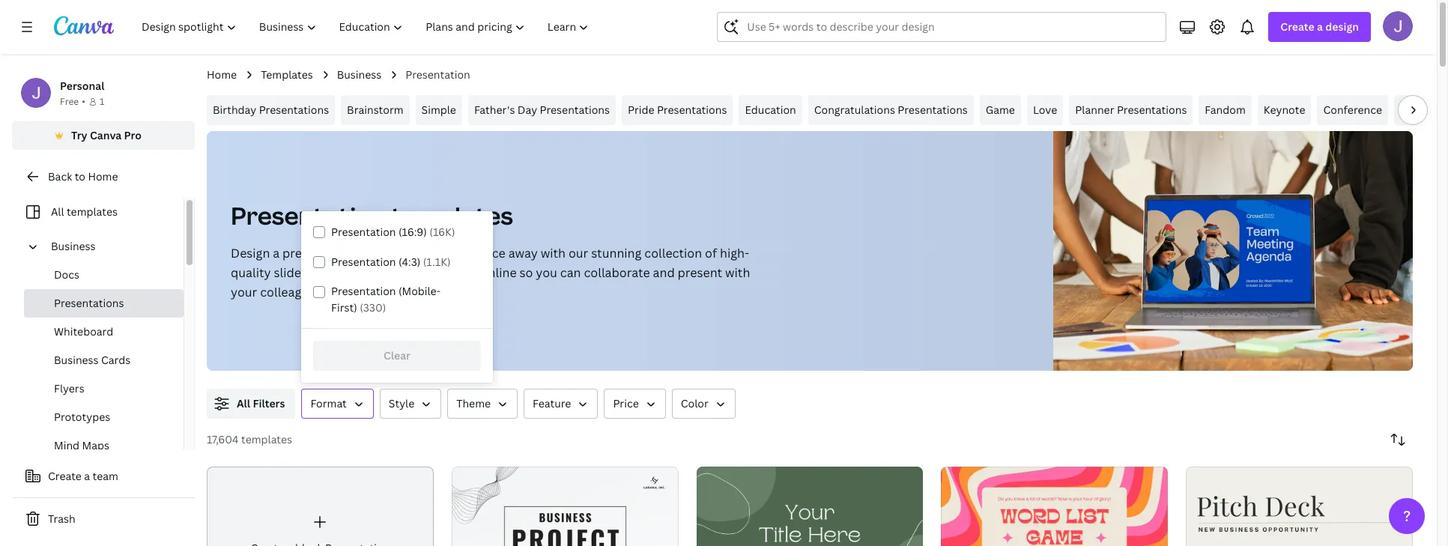 Task type: describe. For each thing, give the bounding box(es) containing it.
presentation templates
[[231, 199, 513, 232]]

canva
[[90, 128, 122, 142]]

style button
[[380, 389, 442, 419]]

first)
[[331, 301, 357, 315]]

presentation for presentation (4:3) (1.1k)
[[331, 255, 396, 269]]

cream neutral minimalist new business pitch deck presentation image
[[1187, 467, 1414, 546]]

father's day presentations link
[[468, 95, 616, 125]]

theme
[[457, 397, 491, 411]]

presentation (16:9) (16k)
[[331, 225, 455, 239]]

slide
[[274, 265, 301, 281]]

to inside design a presentation that blows your audience away with our stunning collection of high- quality slide templates. free to personalize online so you can collaborate and present with your colleagues.
[[397, 265, 409, 281]]

a for team
[[84, 469, 90, 483]]

0 horizontal spatial free
[[60, 95, 79, 108]]

price button
[[604, 389, 666, 419]]

business inside business cards 'link'
[[54, 353, 99, 367]]

presentations inside the father's day presentations link
[[540, 103, 610, 117]]

0 horizontal spatial your
[[231, 284, 257, 301]]

1 horizontal spatial your
[[424, 245, 450, 262]]

so
[[520, 265, 533, 281]]

day
[[518, 103, 538, 117]]

can
[[561, 265, 581, 281]]

game link
[[980, 95, 1022, 125]]

Search search field
[[748, 13, 1158, 41]]

free •
[[60, 95, 85, 108]]

back to home link
[[12, 162, 195, 192]]

pitch
[[1401, 103, 1427, 117]]

father's day presentations
[[474, 103, 610, 117]]

flyers
[[54, 382, 84, 396]]

pride presentations link
[[622, 95, 733, 125]]

presentation for presentation
[[406, 67, 471, 82]]

presentations for pride presentations
[[657, 103, 727, 117]]

personal
[[60, 79, 105, 93]]

back
[[48, 169, 72, 184]]

presentation (4:3) (1.1k)
[[331, 255, 451, 269]]

brainstorm
[[347, 103, 404, 117]]

top level navigation element
[[132, 12, 602, 42]]

conference link
[[1318, 95, 1389, 125]]

0 horizontal spatial business link
[[45, 232, 175, 261]]

fandom
[[1206, 103, 1246, 117]]

game
[[986, 103, 1016, 117]]

keynote link
[[1258, 95, 1312, 125]]

planner presentations
[[1076, 103, 1188, 117]]

0 vertical spatial business
[[337, 67, 382, 82]]

blows
[[387, 245, 421, 262]]

1 vertical spatial with
[[726, 265, 751, 281]]

17,604 templates
[[207, 433, 292, 447]]

presentation for presentation templates
[[231, 199, 386, 232]]

simple
[[422, 103, 456, 117]]

birthday
[[213, 103, 257, 117]]

education link
[[739, 95, 803, 125]]

templates
[[261, 67, 313, 82]]

presentations for planner presentations
[[1118, 103, 1188, 117]]

try
[[71, 128, 87, 142]]

dec
[[1430, 103, 1449, 117]]

clear button
[[313, 341, 481, 371]]

(330)
[[360, 301, 386, 315]]

that
[[360, 245, 384, 262]]

format button
[[302, 389, 374, 419]]

planner
[[1076, 103, 1115, 117]]

style
[[389, 397, 415, 411]]

a for presentation
[[273, 245, 280, 262]]

away
[[509, 245, 538, 262]]

presentation for presentation (16:9) (16k)
[[331, 225, 396, 239]]

format
[[311, 397, 347, 411]]

grey minimalist business project presentation image
[[452, 467, 679, 546]]

flyers link
[[24, 375, 184, 403]]

jacob simon image
[[1384, 11, 1414, 41]]

and
[[653, 265, 675, 281]]

prototypes link
[[24, 403, 184, 432]]

presentations up whiteboard
[[54, 296, 124, 310]]

design a presentation that blows your audience away with our stunning collection of high- quality slide templates. free to personalize online so you can collaborate and present with your colleagues.
[[231, 245, 751, 301]]

whiteboard
[[54, 325, 113, 339]]

price
[[613, 397, 639, 411]]

try canva pro button
[[12, 121, 195, 150]]

team
[[93, 469, 118, 483]]

design
[[231, 245, 270, 262]]

1 horizontal spatial business link
[[337, 67, 382, 83]]

mind maps
[[54, 439, 109, 453]]

business cards
[[54, 353, 131, 367]]

Sort by button
[[1384, 425, 1414, 455]]

birthday presentations
[[213, 103, 329, 117]]

(16:9)
[[399, 225, 427, 239]]

simple link
[[416, 95, 462, 125]]

all for all filters
[[237, 397, 250, 411]]

love
[[1034, 103, 1058, 117]]

mind
[[54, 439, 80, 453]]

color button
[[672, 389, 736, 419]]

presentation
[[283, 245, 357, 262]]

colleagues.
[[260, 284, 325, 301]]

birthday presentations link
[[207, 95, 335, 125]]

congratulations presentations
[[815, 103, 968, 117]]

father's
[[474, 103, 515, 117]]



Task type: vqa. For each thing, say whether or not it's contained in the screenshot.


Task type: locate. For each thing, give the bounding box(es) containing it.
a
[[1318, 19, 1324, 34], [273, 245, 280, 262], [84, 469, 90, 483]]

free down that
[[368, 265, 394, 281]]

business up docs in the left of the page
[[51, 239, 96, 253]]

all inside button
[[237, 397, 250, 411]]

a left 'team'
[[84, 469, 90, 483]]

stunning
[[592, 245, 642, 262]]

templates for presentation templates
[[391, 199, 513, 232]]

home inside back to home link
[[88, 169, 118, 184]]

of
[[705, 245, 717, 262]]

1 vertical spatial your
[[231, 284, 257, 301]]

0 horizontal spatial templates
[[67, 205, 118, 219]]

education
[[745, 103, 797, 117]]

0 vertical spatial a
[[1318, 19, 1324, 34]]

templates up audience
[[391, 199, 513, 232]]

to right back
[[75, 169, 85, 184]]

feature
[[533, 397, 572, 411]]

1 horizontal spatial home
[[207, 67, 237, 82]]

1 vertical spatial a
[[273, 245, 280, 262]]

planner presentations link
[[1070, 95, 1194, 125]]

prototypes
[[54, 410, 110, 424]]

presentations inside congratulations presentations link
[[898, 103, 968, 117]]

create down "mind"
[[48, 469, 82, 483]]

presentations right day
[[540, 103, 610, 117]]

presentation (mobile- first)
[[331, 284, 441, 315]]

0 horizontal spatial with
[[541, 245, 566, 262]]

presentation up presentation
[[231, 199, 386, 232]]

all filters
[[237, 397, 285, 411]]

0 horizontal spatial all
[[51, 205, 64, 219]]

templates down filters
[[241, 433, 292, 447]]

1 horizontal spatial templates
[[241, 433, 292, 447]]

templates down the back to home
[[67, 205, 118, 219]]

business link up brainstorm
[[337, 67, 382, 83]]

audience
[[453, 245, 506, 262]]

0 horizontal spatial a
[[84, 469, 90, 483]]

templates for all templates
[[67, 205, 118, 219]]

presentations down templates link
[[259, 103, 329, 117]]

presentation up simple on the top of page
[[406, 67, 471, 82]]

0 horizontal spatial home
[[88, 169, 118, 184]]

create inside button
[[48, 469, 82, 483]]

try canva pro
[[71, 128, 142, 142]]

None search field
[[718, 12, 1167, 42]]

collaborate
[[584, 265, 650, 281]]

a up slide
[[273, 245, 280, 262]]

all templates
[[51, 205, 118, 219]]

pitch dec link
[[1395, 95, 1449, 125]]

2 vertical spatial business
[[54, 353, 99, 367]]

maps
[[82, 439, 109, 453]]

0 vertical spatial create
[[1281, 19, 1315, 34]]

fandom link
[[1200, 95, 1252, 125]]

free
[[60, 95, 79, 108], [368, 265, 394, 281]]

a inside dropdown button
[[1318, 19, 1324, 34]]

presentations right "planner"
[[1118, 103, 1188, 117]]

business up brainstorm
[[337, 67, 382, 82]]

1 vertical spatial business link
[[45, 232, 175, 261]]

0 vertical spatial all
[[51, 205, 64, 219]]

0 vertical spatial with
[[541, 245, 566, 262]]

docs link
[[24, 261, 184, 289]]

trash link
[[12, 504, 195, 534]]

(1.1k)
[[423, 255, 451, 269]]

presentations for congratulations presentations
[[898, 103, 968, 117]]

templates.
[[304, 265, 366, 281]]

your
[[424, 245, 450, 262], [231, 284, 257, 301]]

presentation inside presentation (mobile- first)
[[331, 284, 396, 298]]

a left design in the right of the page
[[1318, 19, 1324, 34]]

1 horizontal spatial with
[[726, 265, 751, 281]]

free inside design a presentation that blows your audience away with our stunning collection of high- quality slide templates. free to personalize online so you can collaborate and present with your colleagues.
[[368, 265, 394, 281]]

home up "birthday"
[[207, 67, 237, 82]]

templates link
[[261, 67, 313, 83]]

clear
[[384, 349, 411, 363]]

create left design in the right of the page
[[1281, 19, 1315, 34]]

back to home
[[48, 169, 118, 184]]

home link
[[207, 67, 237, 83]]

presentation up that
[[331, 225, 396, 239]]

brainstorm link
[[341, 95, 410, 125]]

free left •
[[60, 95, 79, 108]]

to down the blows
[[397, 265, 409, 281]]

pitch dec
[[1401, 103, 1449, 117]]

templates
[[391, 199, 513, 232], [67, 205, 118, 219], [241, 433, 292, 447]]

design
[[1326, 19, 1360, 34]]

quality
[[231, 265, 271, 281]]

presentations left game
[[898, 103, 968, 117]]

create a blank presentation element
[[207, 467, 434, 546]]

1 horizontal spatial create
[[1281, 19, 1315, 34]]

love link
[[1028, 95, 1064, 125]]

trash
[[48, 512, 75, 526]]

all down back
[[51, 205, 64, 219]]

templates for 17,604 templates
[[241, 433, 292, 447]]

1 vertical spatial all
[[237, 397, 250, 411]]

17,604
[[207, 433, 239, 447]]

1
[[100, 95, 104, 108]]

business
[[337, 67, 382, 82], [51, 239, 96, 253], [54, 353, 99, 367]]

all
[[51, 205, 64, 219], [237, 397, 250, 411]]

filters
[[253, 397, 285, 411]]

whiteboard link
[[24, 318, 184, 346]]

create inside dropdown button
[[1281, 19, 1315, 34]]

1 vertical spatial home
[[88, 169, 118, 184]]

a for design
[[1318, 19, 1324, 34]]

presentations for birthday presentations
[[259, 103, 329, 117]]

high-
[[720, 245, 750, 262]]

1 vertical spatial create
[[48, 469, 82, 483]]

1 horizontal spatial free
[[368, 265, 394, 281]]

(4:3)
[[399, 255, 421, 269]]

presentations inside pride presentations link
[[657, 103, 727, 117]]

home
[[207, 67, 237, 82], [88, 169, 118, 184]]

0 horizontal spatial create
[[48, 469, 82, 483]]

our
[[569, 245, 589, 262]]

create a design button
[[1269, 12, 1372, 42]]

•
[[82, 95, 85, 108]]

your up the 'personalize' at the left of page
[[424, 245, 450, 262]]

2 horizontal spatial a
[[1318, 19, 1324, 34]]

0 horizontal spatial to
[[75, 169, 85, 184]]

presentations inside birthday presentations link
[[259, 103, 329, 117]]

create a design
[[1281, 19, 1360, 34]]

business link down all templates link
[[45, 232, 175, 261]]

2 vertical spatial a
[[84, 469, 90, 483]]

mind maps link
[[24, 432, 184, 460]]

online
[[481, 265, 517, 281]]

presentation for presentation (mobile- first)
[[331, 284, 396, 298]]

with up "you" at the left of page
[[541, 245, 566, 262]]

1 horizontal spatial to
[[397, 265, 409, 281]]

1 vertical spatial free
[[368, 265, 394, 281]]

docs
[[54, 268, 79, 282]]

congratulations
[[815, 103, 896, 117]]

color
[[681, 397, 709, 411]]

0 vertical spatial your
[[424, 245, 450, 262]]

your down quality
[[231, 284, 257, 301]]

all left filters
[[237, 397, 250, 411]]

(mobile-
[[399, 284, 441, 298]]

business up flyers
[[54, 353, 99, 367]]

presentations inside planner presentations link
[[1118, 103, 1188, 117]]

presentation up (330)
[[331, 284, 396, 298]]

(16k)
[[430, 225, 455, 239]]

0 vertical spatial to
[[75, 169, 85, 184]]

collection
[[645, 245, 702, 262]]

home up all templates link
[[88, 169, 118, 184]]

1 horizontal spatial a
[[273, 245, 280, 262]]

with
[[541, 245, 566, 262], [726, 265, 751, 281]]

create for create a design
[[1281, 19, 1315, 34]]

presentation down presentation (16:9) (16k)
[[331, 255, 396, 269]]

personalize
[[412, 265, 478, 281]]

presentations right the pride
[[657, 103, 727, 117]]

pride presentations
[[628, 103, 727, 117]]

pro
[[124, 128, 142, 142]]

conference
[[1324, 103, 1383, 117]]

2 horizontal spatial templates
[[391, 199, 513, 232]]

pride
[[628, 103, 655, 117]]

create for create a team
[[48, 469, 82, 483]]

all templates link
[[21, 198, 175, 226]]

with down high-
[[726, 265, 751, 281]]

present
[[678, 265, 723, 281]]

0 vertical spatial business link
[[337, 67, 382, 83]]

business cards link
[[24, 346, 184, 375]]

a inside design a presentation that blows your audience away with our stunning collection of high- quality slide templates. free to personalize online so you can collaborate and present with your colleagues.
[[273, 245, 280, 262]]

business link
[[337, 67, 382, 83], [45, 232, 175, 261]]

1 horizontal spatial all
[[237, 397, 250, 411]]

a inside button
[[84, 469, 90, 483]]

you
[[536, 265, 558, 281]]

all filters button
[[207, 389, 296, 419]]

create a team
[[48, 469, 118, 483]]

all for all templates
[[51, 205, 64, 219]]

0 vertical spatial home
[[207, 67, 237, 82]]

0 vertical spatial free
[[60, 95, 79, 108]]

1 vertical spatial business
[[51, 239, 96, 253]]

1 vertical spatial to
[[397, 265, 409, 281]]



